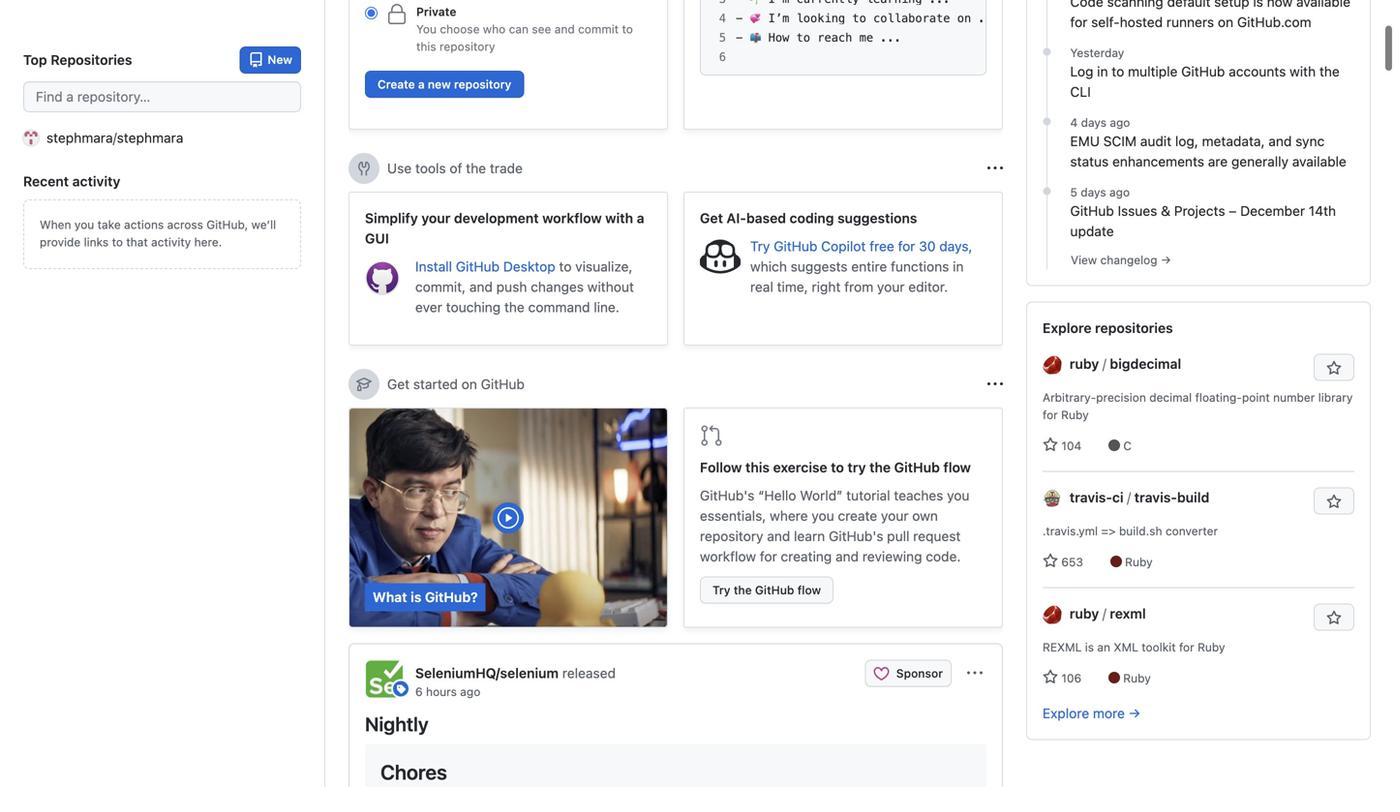 Task type: describe. For each thing, give the bounding box(es) containing it.
github inside the try github copilot free for 30 days, which suggests entire functions in real time, right from your editor.
[[774, 238, 818, 254]]

rexml
[[1043, 640, 1082, 654]]

stephmara image
[[23, 130, 39, 146]]

travis-ci / travis-build
[[1070, 489, 1210, 505]]

to inside yesterday log in to multiple github accounts with the cli
[[1112, 63, 1124, 79]]

tools image
[[356, 161, 372, 176]]

nightly
[[365, 713, 429, 735]]

ai-
[[727, 210, 746, 226]]

simplify your development workflow with a gui element
[[349, 192, 668, 346]]

tools
[[415, 160, 446, 176]]

2 vertical spatial ago
[[460, 685, 481, 699]]

the inside to visualize, commit, and push changes without ever touching the command line.
[[504, 299, 525, 315]]

runners
[[1167, 14, 1214, 30]]

github inside 5 days ago github issues & projects – december 14th update
[[1070, 203, 1114, 219]]

explore repositories navigation
[[1026, 302, 1371, 740]]

your inside the try github copilot free for 30 days, which suggests entire functions in real time, right from your editor.
[[877, 279, 905, 295]]

days for emu
[[1081, 116, 1107, 129]]

converter
[[1166, 524, 1218, 538]]

explore more →
[[1043, 705, 1141, 721]]

new
[[268, 53, 292, 66]]

copilot
[[821, 238, 866, 254]]

is for what is github?
[[411, 589, 422, 605]]

new
[[428, 77, 451, 91]]

a inside simplify your development workflow with a gui
[[637, 210, 644, 226]]

for right toolkit
[[1179, 640, 1195, 654]]

5 days ago github issues & projects – december 14th update
[[1070, 185, 1336, 239]]

Top Repositories search field
[[23, 81, 301, 112]]

@ruby profile image
[[1043, 356, 1062, 375]]

arbitrary-precision decimal floating-point number library for ruby
[[1043, 391, 1353, 422]]

Find a repository… text field
[[23, 81, 301, 112]]

repo link element
[[865, 660, 967, 687]]

across
[[167, 218, 203, 231]]

code scanning default setup is now available for self-hosted runners on github.com
[[1070, 0, 1351, 30]]

which
[[750, 259, 787, 274]]

6 hours ago
[[415, 685, 481, 699]]

build.sh
[[1119, 524, 1162, 538]]

repositories
[[51, 52, 132, 68]]

yesterday log in to multiple github accounts with the cli
[[1070, 46, 1340, 100]]

ruby down rexml is an xml toolkit for ruby
[[1123, 671, 1151, 685]]

own
[[912, 508, 938, 524]]

you inside when you take actions across github, we'll provide links to that activity here.
[[74, 218, 94, 231]]

what is github? link
[[350, 409, 679, 627]]

scanning
[[1107, 0, 1164, 10]]

2 stephmara from the left
[[117, 130, 183, 146]]

14th
[[1309, 203, 1336, 219]]

seleniumhq/selenium link
[[415, 665, 559, 681]]

ruby / rexml
[[1070, 606, 1146, 622]]

metadata,
[[1202, 133, 1265, 149]]

create a new repository button
[[365, 71, 524, 98]]

an
[[1097, 640, 1111, 654]]

world"
[[800, 488, 843, 503]]

dot fill image
[[1039, 44, 1055, 59]]

choose
[[440, 22, 480, 36]]

changes
[[531, 279, 584, 295]]

scim
[[1104, 133, 1137, 149]]

this inside private you choose who can see and commit to this repository
[[416, 40, 436, 53]]

use tools of the trade
[[387, 160, 523, 176]]

→ for explore more →
[[1129, 705, 1141, 721]]

sync
[[1296, 133, 1325, 149]]

floating-
[[1195, 391, 1242, 404]]

why am i seeing this? image for get started on github
[[988, 377, 1003, 392]]

try the github flow element
[[684, 408, 1003, 628]]

point
[[1242, 391, 1270, 404]]

get ai-based coding suggestions element
[[684, 192, 1003, 346]]

2 travis- from the left
[[1134, 489, 1177, 505]]

📫
[[750, 31, 761, 45]]

tutorial
[[846, 488, 890, 503]]

where
[[770, 508, 808, 524]]

feed item heading menu image
[[967, 666, 983, 681]]

0 horizontal spatial 6
[[415, 685, 423, 699]]

log,
[[1175, 133, 1198, 149]]

for inside the try github copilot free for 30 days, which suggests entire functions in real time, right from your editor.
[[898, 238, 915, 254]]

github up teaches
[[894, 459, 940, 475]]

available inside 4 days ago emu scim audit log, metadata, and sync status enhancements are generally available
[[1292, 153, 1347, 169]]

1 horizontal spatial you
[[812, 508, 834, 524]]

6 inside the 4 - 💞️ i'm looking to collaborate on ... 5 - 📫 how to reach me ... 6
[[719, 50, 726, 64]]

none radio inside create a new repository element
[[365, 7, 378, 19]]

and inside private you choose who can see and commit to this repository
[[555, 22, 575, 36]]

follow this exercise to try the github flow
[[700, 459, 971, 475]]

4 for -
[[719, 12, 726, 25]]

1 travis- from the left
[[1070, 489, 1113, 505]]

dot fill image for emu scim audit log, metadata, and sync status enhancements are generally available
[[1039, 114, 1055, 129]]

to inside "try the github flow" element
[[831, 459, 844, 475]]

emu scim audit log, metadata, and sync status enhancements are generally available link
[[1070, 131, 1355, 172]]

"hello
[[758, 488, 796, 503]]

update
[[1070, 223, 1114, 239]]

private
[[416, 5, 456, 18]]

command
[[528, 299, 590, 315]]

i'm
[[768, 12, 789, 25]]

build
[[1177, 489, 1210, 505]]

and right 'creating'
[[836, 549, 859, 564]]

development
[[454, 210, 539, 226]]

why am i seeing this? image for use tools of the trade
[[988, 161, 1003, 176]]

private you choose who can see and commit to this repository
[[416, 5, 633, 53]]

activity inside when you take actions across github, we'll provide links to that activity here.
[[151, 235, 191, 249]]

create a new repository element
[[365, 0, 652, 106]]

.travis.yml => build.sh converter
[[1043, 524, 1218, 538]]

0 horizontal spatial activity
[[72, 173, 120, 189]]

ruby for ruby / rexml
[[1070, 606, 1099, 622]]

star image
[[1043, 553, 1058, 569]]

github inside try the github flow link
[[755, 583, 794, 597]]

sponsor
[[896, 667, 943, 680]]

mortar board image
[[356, 377, 372, 392]]

enhancements
[[1113, 153, 1204, 169]]

get for get ai-based coding suggestions
[[700, 210, 723, 226]]

and inside 4 days ago emu scim audit log, metadata, and sync status enhancements are generally available
[[1269, 133, 1292, 149]]

0 horizontal spatial flow
[[798, 583, 821, 597]]

0 vertical spatial ...
[[978, 12, 999, 25]]

see
[[532, 22, 551, 36]]

commit,
[[415, 279, 466, 295]]

ruby inside arbitrary-precision decimal floating-point number library for ruby
[[1061, 408, 1089, 422]]

is inside code scanning default setup is now available for self-hosted runners on github.com
[[1253, 0, 1263, 10]]

dot fill image for github issues & projects – december 14th update
[[1039, 183, 1055, 199]]

workflow inside simplify your development workflow with a gui
[[542, 210, 602, 226]]

@travis-ci profile image
[[1043, 489, 1062, 509]]

coding
[[790, 210, 834, 226]]

repositories
[[1095, 320, 1173, 336]]

what
[[373, 589, 407, 605]]

commit
[[578, 22, 619, 36]]

log
[[1070, 63, 1094, 79]]

ruby down build.sh
[[1125, 555, 1153, 569]]

ruby / bigdecimal
[[1070, 356, 1181, 372]]

and inside to visualize, commit, and push changes without ever touching the command line.
[[469, 279, 493, 295]]

get for get started on github
[[387, 376, 410, 392]]

push
[[496, 279, 527, 295]]

on inside code scanning default setup is now available for self-hosted runners on github.com
[[1218, 14, 1234, 30]]

c
[[1124, 439, 1132, 453]]

4 for status
[[1070, 116, 1078, 129]]

released
[[562, 665, 616, 681]]

me
[[859, 31, 873, 45]]

github?
[[425, 589, 478, 605]]

create a new repository
[[378, 77, 511, 91]]

star image for ruby / bigdecimal
[[1043, 437, 1058, 453]]

seleniumhq/selenium
[[415, 665, 559, 681]]

reviewing
[[863, 549, 922, 564]]

explore for explore repositories
[[1043, 320, 1092, 336]]

1 vertical spatial ...
[[880, 31, 901, 45]]

star this repository image
[[1326, 610, 1342, 626]]

your inside simplify your development workflow with a gui
[[421, 210, 451, 226]]

setup
[[1214, 0, 1250, 10]]



Task type: vqa. For each thing, say whether or not it's contained in the screenshot.
lock image
yes



Task type: locate. For each thing, give the bounding box(es) containing it.
the inside yesterday log in to multiple github accounts with the cli
[[1320, 63, 1340, 79]]

0 horizontal spatial get
[[387, 376, 410, 392]]

status
[[1070, 153, 1109, 169]]

ago for scim
[[1110, 116, 1130, 129]]

0 horizontal spatial is
[[411, 589, 422, 605]]

reach
[[817, 31, 852, 45]]

0 vertical spatial ruby
[[1070, 356, 1099, 372]]

→ right 'more'
[[1129, 705, 1141, 721]]

for inside code scanning default setup is now available for self-hosted runners on github.com
[[1070, 14, 1088, 30]]

you
[[416, 22, 437, 36]]

1 horizontal spatial 5
[[1070, 185, 1078, 199]]

1 vertical spatial is
[[411, 589, 422, 605]]

1 vertical spatial dot fill image
[[1039, 183, 1055, 199]]

2 vertical spatial repository
[[700, 528, 763, 544]]

exercise
[[773, 459, 827, 475]]

0 horizontal spatial stephmara
[[46, 130, 113, 146]]

/ down explore repositories
[[1103, 356, 1107, 372]]

github inside yesterday log in to multiple github accounts with the cli
[[1181, 63, 1225, 79]]

code.
[[926, 549, 961, 564]]

/ up recent activity
[[113, 130, 117, 146]]

to left try
[[831, 459, 844, 475]]

to up 'changes'
[[559, 259, 572, 274]]

1 horizontal spatial with
[[1290, 63, 1316, 79]]

toolkit
[[1142, 640, 1176, 654]]

github desktop image
[[365, 260, 400, 295]]

for inside github's "hello world" tutorial teaches you essentials, where you create your own repository and learn github's pull request workflow for creating and reviewing code.
[[760, 549, 777, 564]]

2 why am i seeing this? image from the top
[[988, 377, 1003, 392]]

what is github? element
[[349, 408, 679, 628]]

right
[[812, 279, 841, 295]]

1 horizontal spatial github's
[[829, 528, 883, 544]]

0 vertical spatial 6
[[719, 50, 726, 64]]

activity down across
[[151, 235, 191, 249]]

you down the world"
[[812, 508, 834, 524]]

explore for explore more →
[[1043, 705, 1089, 721]]

1 horizontal spatial stephmara
[[117, 130, 183, 146]]

workflow down essentials,
[[700, 549, 756, 564]]

0 vertical spatial your
[[421, 210, 451, 226]]

/ for rexml
[[1103, 606, 1107, 622]]

a left ai-
[[637, 210, 644, 226]]

... right the me
[[880, 31, 901, 45]]

1 horizontal spatial →
[[1161, 253, 1171, 267]]

2 vertical spatial your
[[881, 508, 909, 524]]

ruby right @ruby profile icon
[[1070, 356, 1099, 372]]

@seleniumhq profile image
[[365, 660, 404, 699]]

days up the emu
[[1081, 116, 1107, 129]]

1 horizontal spatial travis-
[[1134, 489, 1177, 505]]

1 vertical spatial -
[[736, 31, 743, 45]]

play image
[[497, 506, 520, 529]]

5 left the 📫
[[719, 31, 726, 45]]

desktop
[[503, 259, 555, 274]]

activity up 'take'
[[72, 173, 120, 189]]

github's down create
[[829, 528, 883, 544]]

more
[[1093, 705, 1125, 721]]

explore more → link
[[1043, 705, 1141, 721]]

/ for bigdecimal
[[1103, 356, 1107, 372]]

available inside code scanning default setup is now available for self-hosted runners on github.com
[[1296, 0, 1351, 10]]

real
[[750, 279, 773, 295]]

0 vertical spatial a
[[418, 77, 425, 91]]

ago up issues
[[1110, 185, 1130, 199]]

try
[[848, 459, 866, 475]]

the down essentials,
[[734, 583, 752, 597]]

0 vertical spatial try
[[750, 238, 770, 254]]

we'll
[[251, 218, 276, 231]]

with up visualize,
[[605, 210, 633, 226]]

1 vertical spatial 5
[[1070, 185, 1078, 199]]

1 vertical spatial activity
[[151, 235, 191, 249]]

0 vertical spatial github's
[[700, 488, 755, 503]]

ci
[[1112, 489, 1124, 505]]

on inside the 4 - 💞️ i'm looking to collaborate on ... 5 - 📫 how to reach me ... 6
[[957, 12, 971, 25]]

recent
[[23, 173, 69, 189]]

repository inside github's "hello world" tutorial teaches you essentials, where you create your own repository and learn github's pull request workflow for creating and reviewing code.
[[700, 528, 763, 544]]

days inside 5 days ago github issues & projects – december 14th update
[[1081, 185, 1106, 199]]

2 horizontal spatial on
[[1218, 14, 1234, 30]]

2 ruby from the top
[[1070, 606, 1099, 622]]

1 dot fill image from the top
[[1039, 114, 1055, 129]]

2 vertical spatial is
[[1085, 640, 1094, 654]]

/ right ci at right bottom
[[1127, 489, 1131, 505]]

take
[[97, 218, 121, 231]]

in inside the try github copilot free for 30 days, which suggests entire functions in real time, right from your editor.
[[953, 259, 964, 274]]

0 vertical spatial activity
[[72, 173, 120, 189]]

github inside simplify your development workflow with a gui element
[[456, 259, 500, 274]]

1 vertical spatial a
[[637, 210, 644, 226]]

travis-
[[1070, 489, 1113, 505], [1134, 489, 1177, 505]]

1 horizontal spatial workflow
[[700, 549, 756, 564]]

visualize,
[[575, 259, 633, 274]]

follow
[[700, 459, 742, 475]]

stephmara up recent activity
[[46, 130, 113, 146]]

on down setup
[[1218, 14, 1234, 30]]

log in to multiple github accounts with the cli link
[[1070, 61, 1355, 102]]

here.
[[194, 235, 222, 249]]

for inside arbitrary-precision decimal floating-point number library for ruby
[[1043, 408, 1058, 422]]

this up "hello
[[746, 459, 770, 475]]

this inside "try the github flow" element
[[746, 459, 770, 475]]

hosted
[[1120, 14, 1163, 30]]

changelog
[[1100, 253, 1158, 267]]

essentials,
[[700, 508, 766, 524]]

1 horizontal spatial get
[[700, 210, 723, 226]]

to right commit
[[622, 22, 633, 36]]

and right see
[[555, 22, 575, 36]]

is right the what
[[411, 589, 422, 605]]

4 inside 4 days ago emu scim audit log, metadata, and sync status enhancements are generally available
[[1070, 116, 1078, 129]]

1 horizontal spatial ...
[[978, 12, 999, 25]]

1 horizontal spatial this
[[746, 459, 770, 475]]

2 explore from the top
[[1043, 705, 1089, 721]]

the right of
[[466, 160, 486, 176]]

star image
[[1043, 437, 1058, 453], [1043, 669, 1058, 685]]

github
[[1181, 63, 1225, 79], [1070, 203, 1114, 219], [774, 238, 818, 254], [456, 259, 500, 274], [481, 376, 525, 392], [894, 459, 940, 475], [755, 583, 794, 597]]

1 explore from the top
[[1043, 320, 1092, 336]]

@ruby profile image
[[1043, 605, 1062, 625]]

💞️
[[750, 12, 761, 25]]

get left ai-
[[700, 210, 723, 226]]

2 - from the top
[[736, 31, 743, 45]]

repository down essentials,
[[700, 528, 763, 544]]

entire
[[851, 259, 887, 274]]

0 horizontal spatial 4
[[719, 12, 726, 25]]

0 horizontal spatial →
[[1129, 705, 1141, 721]]

ruby right toolkit
[[1198, 640, 1225, 654]]

653
[[1058, 555, 1083, 569]]

to inside when you take actions across github, we'll provide links to that activity here.
[[112, 235, 123, 249]]

and up generally
[[1269, 133, 1292, 149]]

0 vertical spatial dot fill image
[[1039, 114, 1055, 129]]

1 vertical spatial your
[[877, 279, 905, 295]]

lock image
[[385, 3, 409, 26]]

from
[[844, 279, 874, 295]]

without
[[587, 279, 634, 295]]

try down essentials,
[[713, 583, 731, 597]]

1 vertical spatial days
[[1081, 185, 1106, 199]]

0 horizontal spatial travis-
[[1070, 489, 1113, 505]]

ago inside 5 days ago github issues & projects – december 14th update
[[1110, 185, 1130, 199]]

/ for stephmara
[[113, 130, 117, 146]]

seleniumhq/selenium released
[[415, 665, 616, 681]]

rexml
[[1110, 606, 1146, 622]]

star image down rexml
[[1043, 669, 1058, 685]]

is left the now
[[1253, 0, 1263, 10]]

ago for issues
[[1110, 185, 1130, 199]]

1 vertical spatial you
[[947, 488, 970, 503]]

a left new
[[418, 77, 425, 91]]

github up update
[[1070, 203, 1114, 219]]

in down days,
[[953, 259, 964, 274]]

ruby right @ruby profile image
[[1070, 606, 1099, 622]]

days
[[1081, 116, 1107, 129], [1081, 185, 1106, 199]]

0 horizontal spatial ...
[[880, 31, 901, 45]]

is left 'an'
[[1085, 640, 1094, 654]]

1 vertical spatial workflow
[[700, 549, 756, 564]]

1 vertical spatial get
[[387, 376, 410, 392]]

suggests
[[791, 259, 848, 274]]

with right accounts
[[1290, 63, 1316, 79]]

=>
[[1101, 524, 1116, 538]]

heart image
[[874, 666, 889, 682]]

0 horizontal spatial this
[[416, 40, 436, 53]]

0 vertical spatial ago
[[1110, 116, 1130, 129]]

0 horizontal spatial you
[[74, 218, 94, 231]]

days,
[[939, 238, 973, 254]]

... right collaborate
[[978, 12, 999, 25]]

0 vertical spatial is
[[1253, 0, 1263, 10]]

try the github flow link
[[700, 577, 834, 604]]

1 vertical spatial try
[[713, 583, 731, 597]]

generally
[[1232, 153, 1289, 169]]

star image down arbitrary-
[[1043, 437, 1058, 453]]

the right try
[[870, 459, 891, 475]]

try the github flow
[[713, 583, 821, 597]]

to right how
[[796, 31, 810, 45]]

ruby for ruby / bigdecimal
[[1070, 356, 1099, 372]]

view
[[1071, 253, 1097, 267]]

1 horizontal spatial 6
[[719, 50, 726, 64]]

your
[[421, 210, 451, 226], [877, 279, 905, 295], [881, 508, 909, 524]]

who
[[483, 22, 506, 36]]

dot fill image
[[1039, 114, 1055, 129], [1039, 183, 1055, 199]]

why am i seeing this? image
[[988, 161, 1003, 176], [988, 377, 1003, 392]]

to inside to visualize, commit, and push changes without ever touching the command line.
[[559, 259, 572, 274]]

and
[[555, 22, 575, 36], [1269, 133, 1292, 149], [469, 279, 493, 295], [767, 528, 790, 544], [836, 549, 859, 564]]

flow down 'creating'
[[798, 583, 821, 597]]

explore down 106
[[1043, 705, 1089, 721]]

this down you
[[416, 40, 436, 53]]

0 horizontal spatial on
[[462, 376, 477, 392]]

on right started
[[462, 376, 477, 392]]

1 vertical spatial in
[[953, 259, 964, 274]]

0 vertical spatial 5
[[719, 31, 726, 45]]

1 vertical spatial why am i seeing this? image
[[988, 377, 1003, 392]]

explore up @ruby profile icon
[[1043, 320, 1092, 336]]

github's
[[700, 488, 755, 503], [829, 528, 883, 544]]

accounts
[[1229, 63, 1286, 79]]

is inside explore repositories navigation
[[1085, 640, 1094, 654]]

create
[[838, 508, 877, 524]]

0 horizontal spatial github's
[[700, 488, 755, 503]]

1 why am i seeing this? image from the top
[[988, 161, 1003, 176]]

in down yesterday
[[1097, 63, 1108, 79]]

and down where
[[767, 528, 790, 544]]

to up the me
[[852, 12, 866, 25]]

→ for view changelog →
[[1161, 253, 1171, 267]]

0 vertical spatial why am i seeing this? image
[[988, 161, 1003, 176]]

touching
[[446, 299, 501, 315]]

you up links
[[74, 218, 94, 231]]

2 vertical spatial you
[[812, 508, 834, 524]]

this
[[416, 40, 436, 53], [746, 459, 770, 475]]

5 inside 5 days ago github issues & projects – december 14th update
[[1070, 185, 1078, 199]]

github.com
[[1237, 14, 1312, 30]]

try up which
[[750, 238, 770, 254]]

0 horizontal spatial a
[[418, 77, 425, 91]]

travis- up build.sh
[[1134, 489, 1177, 505]]

your right simplify
[[421, 210, 451, 226]]

to visualize, commit, and push changes without ever touching the command line.
[[415, 259, 634, 315]]

get started on github
[[387, 376, 525, 392]]

1 vertical spatial 6
[[415, 685, 423, 699]]

on right collaborate
[[957, 12, 971, 25]]

4 inside the 4 - 💞️ i'm looking to collaborate on ... 5 - 📫 how to reach me ... 6
[[719, 12, 726, 25]]

xml
[[1114, 640, 1139, 654]]

precision
[[1096, 391, 1146, 404]]

why am i seeing this? image left status
[[988, 161, 1003, 176]]

try inside the try github copilot free for 30 days, which suggests entire functions in real time, right from your editor.
[[750, 238, 770, 254]]

ago inside 4 days ago emu scim audit log, metadata, and sync status enhancements are generally available
[[1110, 116, 1130, 129]]

.travis.yml
[[1043, 524, 1098, 538]]

feed tag image
[[393, 681, 409, 697]]

to inside private you choose who can see and commit to this repository
[[622, 22, 633, 36]]

4 up the emu
[[1070, 116, 1078, 129]]

0 vertical spatial star image
[[1043, 437, 1058, 453]]

1 vertical spatial with
[[605, 210, 633, 226]]

0 vertical spatial flow
[[944, 459, 971, 475]]

for down code
[[1070, 14, 1088, 30]]

days down status
[[1081, 185, 1106, 199]]

workflow inside github's "hello world" tutorial teaches you essentials, where you create your own repository and learn github's pull request workflow for creating and reviewing code.
[[700, 549, 756, 564]]

star this repository image for travis-ci / travis-build
[[1326, 494, 1342, 510]]

stephmara down the top repositories search field
[[117, 130, 183, 146]]

repository inside create a new repository button
[[454, 77, 511, 91]]

view changelog →
[[1071, 253, 1171, 267]]

1 vertical spatial →
[[1129, 705, 1141, 721]]

with inside simplify your development workflow with a gui
[[605, 210, 633, 226]]

30
[[919, 238, 936, 254]]

in inside yesterday log in to multiple github accounts with the cli
[[1097, 63, 1108, 79]]

to down yesterday
[[1112, 63, 1124, 79]]

1 vertical spatial github's
[[829, 528, 883, 544]]

flow up request
[[944, 459, 971, 475]]

github down 'creating'
[[755, 583, 794, 597]]

try for try the github flow
[[713, 583, 731, 597]]

multiple
[[1128, 63, 1178, 79]]

0 vertical spatial days
[[1081, 116, 1107, 129]]

1 horizontal spatial in
[[1097, 63, 1108, 79]]

4 left 💞️
[[719, 12, 726, 25]]

what is github? image
[[350, 409, 679, 627]]

and down install github desktop
[[469, 279, 493, 295]]

1 vertical spatial flow
[[798, 583, 821, 597]]

to down 'take'
[[112, 235, 123, 249]]

sponsor link
[[865, 660, 952, 687]]

actions
[[124, 218, 164, 231]]

workflow up visualize,
[[542, 210, 602, 226]]

5 inside the 4 - 💞️ i'm looking to collaborate on ... 5 - 📫 how to reach me ... 6
[[719, 31, 726, 45]]

code scanning default setup is now available for self-hosted runners on github.com link
[[1070, 0, 1355, 32]]

are
[[1208, 153, 1228, 169]]

1 horizontal spatial a
[[637, 210, 644, 226]]

1 - from the top
[[736, 12, 743, 25]]

repository inside private you choose who can see and commit to this repository
[[440, 40, 495, 53]]

0 vertical spatial this
[[416, 40, 436, 53]]

the down push
[[504, 299, 525, 315]]

days for github
[[1081, 185, 1106, 199]]

0 vertical spatial -
[[736, 12, 743, 25]]

you right teaches
[[947, 488, 970, 503]]

/ left rexml
[[1103, 606, 1107, 622]]

now
[[1267, 0, 1293, 10]]

star this repository image for ruby / bigdecimal
[[1326, 361, 1342, 376]]

ago up scim at right top
[[1110, 116, 1130, 129]]

- left 💞️
[[736, 12, 743, 25]]

star image for ruby / rexml
[[1043, 669, 1058, 685]]

free
[[870, 238, 894, 254]]

1 horizontal spatial 4
[[1070, 116, 1078, 129]]

2 horizontal spatial you
[[947, 488, 970, 503]]

december
[[1240, 203, 1305, 219]]

1 vertical spatial available
[[1292, 153, 1347, 169]]

stephmara / stephmara
[[46, 130, 183, 146]]

is for rexml is an xml toolkit for ruby
[[1085, 640, 1094, 654]]

→ right "changelog"
[[1161, 253, 1171, 267]]

- left the 📫
[[736, 31, 743, 45]]

your inside github's "hello world" tutorial teaches you essentials, where you create your own repository and learn github's pull request workflow for creating and reviewing code.
[[881, 508, 909, 524]]

for down arbitrary-
[[1043, 408, 1058, 422]]

line.
[[594, 299, 620, 315]]

github,
[[206, 218, 248, 231]]

0 horizontal spatial try
[[713, 583, 731, 597]]

0 vertical spatial get
[[700, 210, 723, 226]]

creating
[[781, 549, 832, 564]]

0 vertical spatial in
[[1097, 63, 1108, 79]]

with inside yesterday log in to multiple github accounts with the cli
[[1290, 63, 1316, 79]]

days inside 4 days ago emu scim audit log, metadata, and sync status enhancements are generally available
[[1081, 116, 1107, 129]]

your up pull in the bottom right of the page
[[881, 508, 909, 524]]

0 vertical spatial repository
[[440, 40, 495, 53]]

1 star this repository image from the top
[[1326, 361, 1342, 376]]

0 horizontal spatial in
[[953, 259, 964, 274]]

→ inside explore repositories navigation
[[1129, 705, 1141, 721]]

2 star this repository image from the top
[[1326, 494, 1342, 510]]

1 vertical spatial 4
[[1070, 116, 1078, 129]]

travis- up =>
[[1070, 489, 1113, 505]]

1 vertical spatial star image
[[1043, 669, 1058, 685]]

create
[[378, 77, 415, 91]]

recent activity
[[23, 173, 120, 189]]

1 vertical spatial star this repository image
[[1326, 494, 1342, 510]]

1 horizontal spatial on
[[957, 12, 971, 25]]

ruby
[[1061, 408, 1089, 422], [1125, 555, 1153, 569], [1198, 640, 1225, 654], [1123, 671, 1151, 685]]

1 stephmara from the left
[[46, 130, 113, 146]]

0 vertical spatial workflow
[[542, 210, 602, 226]]

try inside try the github flow link
[[713, 583, 731, 597]]

1 horizontal spatial activity
[[151, 235, 191, 249]]

/
[[113, 130, 117, 146], [1103, 356, 1107, 372], [1127, 489, 1131, 505], [1103, 606, 1107, 622]]

1 ruby from the top
[[1070, 356, 1099, 372]]

1 horizontal spatial flow
[[944, 459, 971, 475]]

0 vertical spatial available
[[1296, 0, 1351, 10]]

0 horizontal spatial 5
[[719, 31, 726, 45]]

a inside button
[[418, 77, 425, 91]]

the right accounts
[[1320, 63, 1340, 79]]

top
[[23, 52, 47, 68]]

new link
[[240, 46, 301, 74]]

why am i seeing this? image left arbitrary-
[[988, 377, 1003, 392]]

github's up essentials,
[[700, 488, 755, 503]]

simplify your development workflow with a gui
[[365, 210, 644, 246]]

0 vertical spatial star this repository image
[[1326, 361, 1342, 376]]

0 horizontal spatial with
[[605, 210, 633, 226]]

github right multiple
[[1181, 63, 1225, 79]]

get
[[700, 210, 723, 226], [387, 376, 410, 392]]

functions
[[891, 259, 949, 274]]

audit
[[1140, 133, 1172, 149]]

2 days from the top
[[1081, 185, 1106, 199]]

ago down seleniumhq/selenium
[[460, 685, 481, 699]]

star this repository image
[[1326, 361, 1342, 376], [1326, 494, 1342, 510]]

5 down status
[[1070, 185, 1078, 199]]

0 vertical spatial with
[[1290, 63, 1316, 79]]

1 days from the top
[[1081, 116, 1107, 129]]

1 vertical spatial repository
[[454, 77, 511, 91]]

1 horizontal spatial try
[[750, 238, 770, 254]]

projects
[[1174, 203, 1225, 219]]

issues
[[1118, 203, 1157, 219]]

get right mortar board image
[[387, 376, 410, 392]]

for left 30
[[898, 238, 915, 254]]

0 vertical spatial →
[[1161, 253, 1171, 267]]

available right the now
[[1296, 0, 1351, 10]]

1 vertical spatial this
[[746, 459, 770, 475]]

your down the 'entire' on the right top
[[877, 279, 905, 295]]

0 vertical spatial you
[[74, 218, 94, 231]]

for up try the github flow link
[[760, 549, 777, 564]]

repository down choose
[[440, 40, 495, 53]]

try for try github copilot free for 30 days, which suggests entire functions in real time, right from your editor.
[[750, 238, 770, 254]]

github up push
[[456, 259, 500, 274]]

ruby down arbitrary-
[[1061, 408, 1089, 422]]

2 star image from the top
[[1043, 669, 1058, 685]]

1 vertical spatial ruby
[[1070, 606, 1099, 622]]

cli
[[1070, 84, 1091, 100]]

1 star image from the top
[[1043, 437, 1058, 453]]

in
[[1097, 63, 1108, 79], [953, 259, 964, 274]]

1 vertical spatial explore
[[1043, 705, 1089, 721]]

git pull request image
[[700, 424, 723, 447]]

2 dot fill image from the top
[[1039, 183, 1055, 199]]

None radio
[[365, 7, 378, 19]]

github down get ai-based coding suggestions
[[774, 238, 818, 254]]

github right started
[[481, 376, 525, 392]]

available down sync
[[1292, 153, 1347, 169]]

2 horizontal spatial is
[[1253, 0, 1263, 10]]



